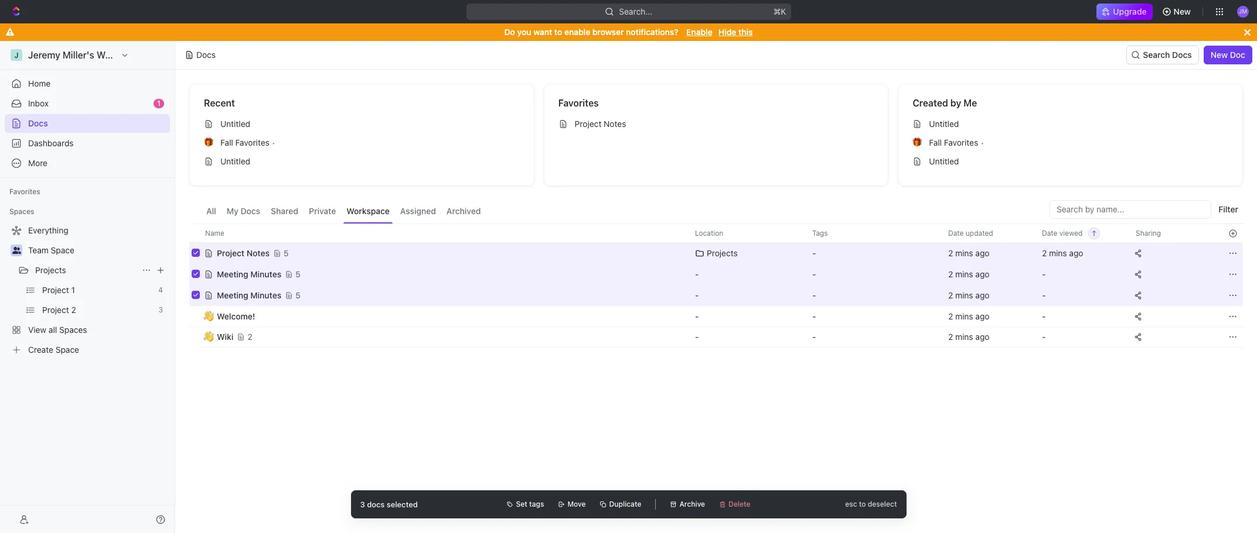 Task type: describe. For each thing, give the bounding box(es) containing it.
date for date updated
[[948, 229, 964, 238]]

3 row from the top
[[189, 263, 1243, 286]]

project 1
[[42, 285, 75, 295]]

workspace inside "sidebar" navigation
[[97, 50, 145, 60]]

meeting for 3rd cell from the top of the page
[[217, 290, 248, 300]]

create space link
[[5, 341, 168, 360]]

dashboards link
[[5, 134, 170, 153]]

favorites inside favorites button
[[9, 188, 40, 196]]

deselect
[[868, 501, 897, 509]]

all
[[206, 206, 216, 216]]

team
[[28, 246, 49, 256]]

date viewed button
[[1035, 224, 1100, 243]]

tags
[[812, 229, 828, 238]]

move
[[568, 501, 586, 509]]

new doc button
[[1204, 46, 1253, 64]]

set tags button
[[502, 498, 549, 512]]

want
[[533, 27, 552, 37]]

you
[[517, 27, 531, 37]]

selected
[[387, 500, 418, 510]]

team space
[[28, 246, 74, 256]]

search...
[[619, 6, 652, 16]]

viewed
[[1060, 229, 1083, 238]]

row containing wiki
[[189, 326, 1243, 349]]

3 for 3 docs selected
[[360, 500, 365, 510]]

• for created by me
[[981, 138, 984, 147]]

esc to deselect
[[845, 501, 897, 509]]

mins for 3rd row from the top of the page
[[955, 269, 973, 279]]

Search by name... text field
[[1057, 201, 1205, 219]]

minutes for 3rd cell from the top of the page
[[251, 290, 281, 300]]

view all spaces
[[28, 325, 87, 335]]

move button
[[554, 498, 590, 512]]

more
[[28, 158, 47, 168]]

team space link
[[28, 241, 168, 260]]

archived
[[447, 206, 481, 216]]

home
[[28, 79, 51, 89]]

🎁 for recent
[[204, 138, 213, 147]]

fall favorites • for recent
[[220, 138, 275, 148]]

search docs
[[1143, 50, 1192, 60]]

create space
[[28, 345, 79, 355]]

do you want to enable browser notifications? enable hide this
[[504, 27, 753, 37]]

date for date viewed
[[1042, 229, 1058, 238]]

enable
[[564, 27, 590, 37]]

sharing
[[1136, 229, 1161, 238]]

space for create space
[[56, 345, 79, 355]]

view all spaces link
[[5, 321, 168, 340]]

view
[[28, 325, 46, 335]]

workspace button
[[344, 200, 393, 224]]

sidebar navigation
[[0, 41, 178, 534]]

jm button
[[1234, 2, 1253, 21]]

projects inside "sidebar" navigation
[[35, 266, 66, 275]]

5 for 2nd cell from the bottom
[[296, 269, 301, 279]]

fall for created by me
[[929, 138, 942, 148]]

ago for fourth row from the top of the page
[[976, 290, 990, 300]]

enable
[[686, 27, 713, 37]]

esc
[[845, 501, 857, 509]]

everything link
[[5, 222, 168, 240]]

workspace inside "workspace" button
[[347, 206, 390, 216]]

⌘k
[[773, 6, 786, 16]]

meeting for 2nd cell from the bottom
[[217, 269, 248, 279]]

docs
[[367, 500, 385, 510]]

home link
[[5, 74, 170, 93]]

welcome!
[[217, 312, 255, 321]]

more button
[[5, 154, 170, 173]]

filter button
[[1214, 200, 1243, 219]]

wiki
[[217, 332, 234, 342]]

date updated
[[948, 229, 993, 238]]

miller's
[[63, 50, 94, 60]]

assigned button
[[397, 200, 439, 224]]

name
[[205, 229, 224, 238]]

delete
[[729, 501, 751, 509]]

mins for row containing welcome!
[[955, 312, 973, 321]]

🎁 for created by me
[[913, 138, 922, 147]]

1 vertical spatial notes
[[247, 248, 270, 258]]

docs right the my
[[241, 206, 260, 216]]

0 horizontal spatial 1
[[71, 285, 75, 295]]

1 horizontal spatial 1
[[157, 99, 161, 108]]

project 1 link
[[42, 281, 154, 300]]

favorites button
[[5, 185, 45, 199]]

inbox
[[28, 98, 49, 108]]

ago for row containing welcome!
[[976, 312, 990, 321]]

my docs
[[227, 206, 260, 216]]

project notes link
[[554, 115, 879, 134]]

row containing project notes
[[189, 242, 1243, 265]]

created
[[913, 98, 948, 108]]

tab list containing all
[[203, 200, 484, 224]]

set tags
[[516, 501, 544, 509]]

4 row from the top
[[189, 284, 1243, 307]]

location
[[695, 229, 724, 238]]

projects link
[[35, 261, 137, 280]]

notifications?
[[626, 27, 678, 37]]

filter
[[1219, 205, 1238, 215]]

docs link
[[5, 114, 170, 133]]

filter button
[[1214, 200, 1243, 219]]

created by me
[[913, 98, 977, 108]]

archive button
[[665, 498, 710, 512]]

1 vertical spatial spaces
[[59, 325, 87, 335]]

by
[[951, 98, 961, 108]]

jeremy
[[28, 50, 60, 60]]

• for recent
[[272, 138, 275, 147]]



Task type: vqa. For each thing, say whether or not it's contained in the screenshot.
the bottommost The Meeting
yes



Task type: locate. For each thing, give the bounding box(es) containing it.
row containing welcome!
[[189, 306, 1243, 327]]

1 fall favorites • from the left
[[220, 138, 275, 148]]

mins for row containing wiki
[[955, 332, 973, 342]]

3 cell from the top
[[189, 285, 202, 306]]

0 vertical spatial meeting minutes
[[217, 269, 281, 279]]

private button
[[306, 200, 339, 224]]

spaces down favorites button on the top of page
[[9, 207, 34, 216]]

1 vertical spatial to
[[859, 501, 866, 509]]

new up search docs
[[1174, 6, 1191, 16]]

date left viewed
[[1042, 229, 1058, 238]]

0 vertical spatial notes
[[604, 119, 626, 129]]

1 row from the top
[[189, 224, 1243, 243]]

0 horizontal spatial 3
[[159, 306, 163, 315]]

date updated button
[[941, 224, 1000, 243]]

1 🎁 from the left
[[204, 138, 213, 147]]

1 horizontal spatial new
[[1211, 50, 1228, 60]]

workspace right miller's
[[97, 50, 145, 60]]

hide
[[718, 27, 736, 37]]

0 horizontal spatial to
[[554, 27, 562, 37]]

meeting minutes
[[217, 269, 281, 279], [217, 290, 281, 300]]

everything
[[28, 226, 68, 236]]

1 horizontal spatial projects
[[707, 248, 738, 258]]

3 left docs
[[360, 500, 365, 510]]

2 row from the top
[[189, 242, 1243, 265]]

0 vertical spatial 1
[[157, 99, 161, 108]]

0 vertical spatial workspace
[[97, 50, 145, 60]]

date inside button
[[1042, 229, 1058, 238]]

meeting minutes for 3rd cell from the top of the page
[[217, 290, 281, 300]]

new button
[[1157, 2, 1198, 21]]

1 vertical spatial meeting
[[217, 290, 248, 300]]

me
[[964, 98, 977, 108]]

fall for recent
[[220, 138, 233, 148]]

2 mins ago
[[948, 248, 990, 258], [1042, 248, 1083, 258], [948, 269, 990, 279], [948, 290, 990, 300], [948, 312, 990, 321], [948, 332, 990, 342]]

project 2 link
[[42, 301, 154, 320]]

to right want
[[554, 27, 562, 37]]

1 cell from the top
[[189, 243, 202, 264]]

2 fall favorites • from the left
[[929, 138, 984, 148]]

new doc
[[1211, 50, 1246, 60]]

to right esc
[[859, 501, 866, 509]]

fall down recent
[[220, 138, 233, 148]]

2 minutes from the top
[[251, 290, 281, 300]]

fall down created
[[929, 138, 942, 148]]

jeremy miller's workspace
[[28, 50, 145, 60]]

3 down 4
[[159, 306, 163, 315]]

1 vertical spatial project notes
[[217, 248, 270, 258]]

5
[[284, 248, 289, 258], [296, 269, 301, 279], [296, 290, 301, 300]]

0 horizontal spatial fall
[[220, 138, 233, 148]]

all
[[49, 325, 57, 335]]

projects
[[707, 248, 738, 258], [35, 266, 66, 275]]

search docs button
[[1127, 46, 1199, 64]]

0 vertical spatial to
[[554, 27, 562, 37]]

1 vertical spatial space
[[56, 345, 79, 355]]

0 horizontal spatial 🎁
[[204, 138, 213, 147]]

0 horizontal spatial date
[[948, 229, 964, 238]]

docs
[[196, 50, 216, 60], [1172, 50, 1192, 60], [28, 118, 48, 128], [241, 206, 260, 216]]

2 inside "sidebar" navigation
[[71, 305, 76, 315]]

6 row from the top
[[189, 326, 1243, 349]]

1 horizontal spatial •
[[981, 138, 984, 147]]

search
[[1143, 50, 1170, 60]]

docs right search
[[1172, 50, 1192, 60]]

date
[[948, 229, 964, 238], [1042, 229, 1058, 238]]

upgrade link
[[1097, 4, 1153, 20]]

project 2
[[42, 305, 76, 315]]

projects inside row
[[707, 248, 738, 258]]

create
[[28, 345, 53, 355]]

1 vertical spatial 5
[[296, 269, 301, 279]]

fall favorites • down 'by'
[[929, 138, 984, 148]]

2 meeting from the top
[[217, 290, 248, 300]]

1 vertical spatial meeting minutes
[[217, 290, 281, 300]]

new inside button
[[1211, 50, 1228, 60]]

2 🎁 from the left
[[913, 138, 922, 147]]

duplicate button
[[595, 498, 646, 512]]

1 horizontal spatial date
[[1042, 229, 1058, 238]]

0 vertical spatial 5
[[284, 248, 289, 258]]

tree inside "sidebar" navigation
[[5, 222, 170, 360]]

0 vertical spatial 3
[[159, 306, 163, 315]]

cell
[[189, 243, 202, 264], [189, 264, 202, 285], [189, 285, 202, 306]]

tags
[[529, 501, 544, 509]]

tree
[[5, 222, 170, 360]]

1 minutes from the top
[[251, 269, 281, 279]]

duplicate
[[609, 501, 641, 509]]

space right team
[[51, 246, 74, 256]]

spaces right all
[[59, 325, 87, 335]]

1 vertical spatial 1
[[71, 285, 75, 295]]

space for team space
[[51, 246, 74, 256]]

ago for row containing project notes
[[976, 248, 990, 258]]

doc
[[1230, 50, 1246, 60]]

minutes for 2nd cell from the bottom
[[251, 269, 281, 279]]

1 horizontal spatial workspace
[[347, 206, 390, 216]]

3 for 3
[[159, 306, 163, 315]]

to
[[554, 27, 562, 37], [859, 501, 866, 509]]

mins
[[955, 248, 973, 258], [1049, 248, 1067, 258], [955, 269, 973, 279], [955, 290, 973, 300], [955, 312, 973, 321], [955, 332, 973, 342]]

3 docs selected
[[360, 500, 418, 510]]

new
[[1174, 6, 1191, 16], [1211, 50, 1228, 60]]

0 horizontal spatial project notes
[[217, 248, 270, 258]]

1
[[157, 99, 161, 108], [71, 285, 75, 295]]

row containing name
[[189, 224, 1243, 243]]

4
[[158, 286, 163, 295]]

do
[[504, 27, 515, 37]]

space down view all spaces
[[56, 345, 79, 355]]

1 vertical spatial new
[[1211, 50, 1228, 60]]

date left updated
[[948, 229, 964, 238]]

archived button
[[444, 200, 484, 224]]

1 fall from the left
[[220, 138, 233, 148]]

private
[[309, 206, 336, 216]]

0 horizontal spatial new
[[1174, 6, 1191, 16]]

1 horizontal spatial to
[[859, 501, 866, 509]]

1 vertical spatial projects
[[35, 266, 66, 275]]

my
[[227, 206, 238, 216]]

ago
[[976, 248, 990, 258], [1069, 248, 1083, 258], [976, 269, 990, 279], [976, 290, 990, 300], [976, 312, 990, 321], [976, 332, 990, 342]]

1 meeting minutes from the top
[[217, 269, 281, 279]]

minutes
[[251, 269, 281, 279], [251, 290, 281, 300]]

0 horizontal spatial •
[[272, 138, 275, 147]]

0 vertical spatial space
[[51, 246, 74, 256]]

5 for third cell from the bottom
[[284, 248, 289, 258]]

2 date from the left
[[1042, 229, 1058, 238]]

new inside button
[[1174, 6, 1191, 16]]

meeting minutes for 2nd cell from the bottom
[[217, 269, 281, 279]]

welcome! button
[[204, 306, 681, 327]]

move button
[[554, 498, 590, 512]]

untitled
[[220, 119, 250, 129], [929, 119, 959, 129], [220, 156, 250, 166], [929, 156, 959, 166]]

2 vertical spatial 5
[[296, 290, 301, 300]]

favorites
[[558, 98, 599, 108], [235, 138, 270, 148], [944, 138, 978, 148], [9, 188, 40, 196]]

fall favorites • for created by me
[[929, 138, 984, 148]]

mins for fourth row from the top of the page
[[955, 290, 973, 300]]

fall favorites •
[[220, 138, 275, 148], [929, 138, 984, 148]]

1 • from the left
[[272, 138, 275, 147]]

space
[[51, 246, 74, 256], [56, 345, 79, 355]]

2 cell from the top
[[189, 264, 202, 285]]

projects down location
[[707, 248, 738, 258]]

🎁 down created
[[913, 138, 922, 147]]

0 vertical spatial new
[[1174, 6, 1191, 16]]

2 meeting minutes from the top
[[217, 290, 281, 300]]

1 vertical spatial workspace
[[347, 206, 390, 216]]

0 vertical spatial minutes
[[251, 269, 281, 279]]

date viewed
[[1042, 229, 1083, 238]]

🎁 down recent
[[204, 138, 213, 147]]

1 horizontal spatial spaces
[[59, 325, 87, 335]]

set
[[516, 501, 527, 509]]

ago for 3rd row from the top of the page
[[976, 269, 990, 279]]

docs down inbox
[[28, 118, 48, 128]]

1 date from the left
[[948, 229, 964, 238]]

updated
[[966, 229, 993, 238]]

2 fall from the left
[[929, 138, 942, 148]]

5 row from the top
[[189, 306, 1243, 327]]

shared button
[[268, 200, 301, 224]]

table containing project notes
[[189, 224, 1243, 349]]

0 horizontal spatial projects
[[35, 266, 66, 275]]

docs inside "sidebar" navigation
[[28, 118, 48, 128]]

jeremy miller's workspace, , element
[[11, 49, 22, 61]]

new left doc
[[1211, 50, 1228, 60]]

-
[[812, 248, 816, 258], [695, 269, 699, 279], [812, 269, 816, 279], [1042, 269, 1046, 279], [695, 290, 699, 300], [812, 290, 816, 300], [1042, 290, 1046, 300], [695, 312, 699, 321], [812, 312, 816, 321], [1042, 312, 1046, 321], [695, 332, 699, 342], [812, 332, 816, 342], [1042, 332, 1046, 342]]

ago for row containing wiki
[[976, 332, 990, 342]]

user group image
[[12, 247, 21, 254]]

spaces
[[9, 207, 34, 216], [59, 325, 87, 335]]

1 horizontal spatial 3
[[360, 500, 365, 510]]

this
[[739, 27, 753, 37]]

tab list
[[203, 200, 484, 224]]

assigned
[[400, 206, 436, 216]]

shared
[[271, 206, 298, 216]]

fall favorites • down recent
[[220, 138, 275, 148]]

1 horizontal spatial project notes
[[575, 119, 626, 129]]

1 vertical spatial minutes
[[251, 290, 281, 300]]

0 horizontal spatial workspace
[[97, 50, 145, 60]]

projects down team space
[[35, 266, 66, 275]]

0 vertical spatial projects
[[707, 248, 738, 258]]

2 • from the left
[[981, 138, 984, 147]]

docs up recent
[[196, 50, 216, 60]]

mins for row containing project notes
[[955, 248, 973, 258]]

0 horizontal spatial notes
[[247, 248, 270, 258]]

0 horizontal spatial fall favorites •
[[220, 138, 275, 148]]

tree containing everything
[[5, 222, 170, 360]]

table
[[189, 224, 1243, 349]]

archive
[[680, 501, 705, 509]]

new for new doc
[[1211, 50, 1228, 60]]

1 horizontal spatial fall favorites •
[[929, 138, 984, 148]]

my docs button
[[224, 200, 263, 224]]

recent
[[204, 98, 235, 108]]

1 vertical spatial 3
[[360, 500, 365, 510]]

0 horizontal spatial spaces
[[9, 207, 34, 216]]

upgrade
[[1113, 6, 1147, 16]]

notes
[[604, 119, 626, 129], [247, 248, 270, 258]]

row
[[189, 224, 1243, 243], [189, 242, 1243, 265], [189, 263, 1243, 286], [189, 284, 1243, 307], [189, 306, 1243, 327], [189, 326, 1243, 349]]

0 vertical spatial project notes
[[575, 119, 626, 129]]

0 vertical spatial meeting
[[217, 269, 248, 279]]

1 horizontal spatial notes
[[604, 119, 626, 129]]

5 for 3rd cell from the top of the page
[[296, 290, 301, 300]]

1 horizontal spatial 🎁
[[913, 138, 922, 147]]

1 horizontal spatial fall
[[929, 138, 942, 148]]

jm
[[1239, 8, 1247, 15]]

3
[[159, 306, 163, 315], [360, 500, 365, 510]]

project notes
[[575, 119, 626, 129], [217, 248, 270, 258]]

date inside "button"
[[948, 229, 964, 238]]

all button
[[203, 200, 219, 224]]

workspace right private
[[347, 206, 390, 216]]

1 meeting from the top
[[217, 269, 248, 279]]

3 inside "sidebar" navigation
[[159, 306, 163, 315]]

new for new
[[1174, 6, 1191, 16]]

j
[[14, 51, 19, 59]]

0 vertical spatial spaces
[[9, 207, 34, 216]]



